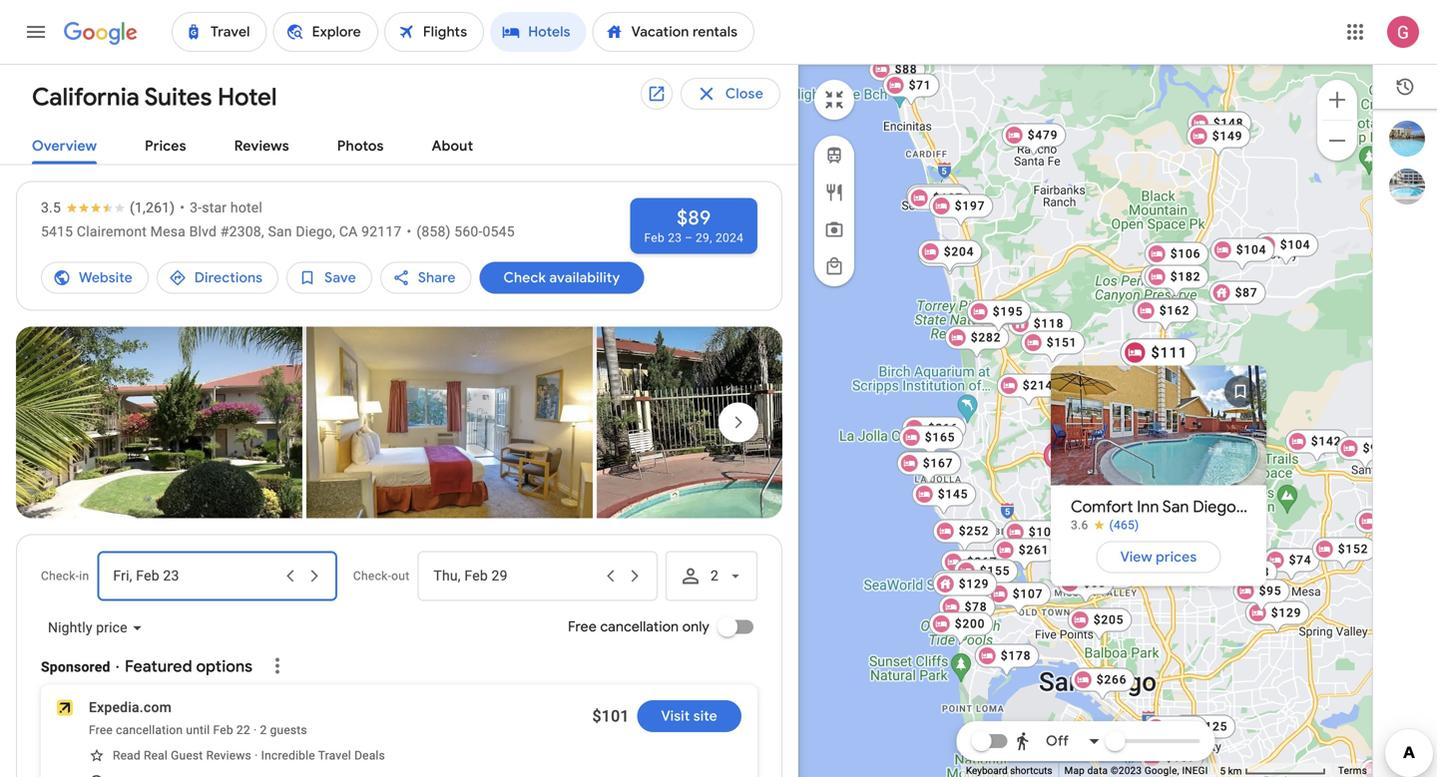 Task type: describe. For each thing, give the bounding box(es) containing it.
pool
[[372, 149, 401, 167]]

hotel
[[218, 82, 277, 113]]

• 3-star hotel
[[180, 200, 263, 216]]

$137 link
[[932, 571, 997, 595]]

4+ rating button
[[421, 142, 526, 174]]

(465)
[[1110, 518, 1140, 532]]

free cancellation only
[[568, 619, 710, 636]]

california suites hotel heading
[[16, 80, 277, 114]]

$188
[[944, 248, 975, 262]]

$201 link
[[1067, 555, 1131, 589]]

$205
[[1094, 614, 1124, 627]]

featured
[[125, 657, 192, 677]]

map data ©2023 google, inegi
[[1065, 765, 1209, 777]]

google,
[[1145, 765, 1180, 777]]

$267 link
[[941, 551, 1006, 585]]

$266
[[1097, 673, 1127, 687]]

$137
[[958, 576, 989, 590]]

$149
[[1213, 129, 1243, 143]]

off
[[1046, 733, 1069, 751]]

$184 link
[[1073, 566, 1137, 600]]

comfort
[[1071, 497, 1134, 517]]

incredible
[[261, 749, 315, 763]]

view smaller map image
[[823, 88, 847, 112]]

hotel
[[231, 200, 263, 216]]

$162 link
[[1134, 299, 1198, 333]]

next image
[[715, 399, 763, 447]]

2 inside expedia.com free cancellation until feb 22 · 2 guests
[[260, 724, 267, 738]]

$89 feb 23 – 29, 2024
[[644, 205, 744, 245]]

read
[[113, 749, 141, 763]]

$195 link
[[967, 300, 1032, 334]]

suites
[[144, 82, 212, 113]]

zoom out map image
[[1326, 129, 1350, 153]]

tab list containing overview
[[0, 121, 799, 165]]

$89 for $89 feb 23 – 29, 2024
[[677, 205, 711, 231]]

$200
[[955, 618, 986, 631]]

1 vertical spatial •
[[407, 224, 412, 240]]

1 horizontal spatial $104
[[1281, 238, 1311, 252]]

$145 link
[[912, 483, 977, 517]]

photo 1 image inside the photos list
[[16, 327, 303, 519]]

keyboard shortcuts button
[[966, 764, 1053, 778]]

star inside button
[[619, 149, 645, 167]]

rating
[[475, 149, 514, 167]]

$156
[[1157, 488, 1187, 502]]

options
[[196, 657, 253, 677]]

filters form
[[16, 64, 767, 202]]

visit site button
[[638, 701, 742, 733]]

(1,261)
[[130, 200, 175, 216]]

feb inside $89 feb 23 – 29, 2024
[[644, 231, 665, 245]]

all filters button
[[16, 142, 128, 174]]

main menu image
[[24, 20, 48, 44]]

23 – 29,
[[668, 231, 712, 245]]

0 horizontal spatial $155 link
[[954, 560, 1019, 594]]

share
[[418, 269, 456, 287]]

1 horizontal spatial $129 link
[[1246, 602, 1310, 635]]

5-
[[604, 149, 619, 167]]

$142 link
[[1286, 430, 1350, 464]]

Check-out text field
[[434, 553, 598, 601]]

inegi
[[1183, 765, 1209, 777]]

$159
[[1119, 463, 1149, 477]]

$178 link
[[975, 644, 1040, 678]]

all
[[54, 149, 71, 167]]

$195
[[993, 305, 1024, 319]]

$50
[[214, 149, 240, 167]]

price button
[[665, 142, 767, 174]]

$216 link
[[902, 417, 967, 451]]

$155 for the left '$155' link
[[980, 565, 1011, 579]]

4- or 5-star
[[568, 149, 645, 167]]

keyboard
[[966, 765, 1008, 777]]

$216
[[928, 422, 959, 436]]

$148
[[1214, 116, 1244, 130]]

3 list item from the left
[[597, 327, 884, 524]]

4+ rating
[[455, 149, 514, 167]]

5415
[[41, 224, 73, 240]]

· inside sponsored · featured options
[[115, 659, 120, 676]]

5415 clairemont mesa blvd #2308, san diego, ca 92117 • (858) 560-0545
[[41, 224, 515, 240]]

· inside expedia.com free cancellation until feb 22 · 2 guests
[[254, 724, 257, 738]]

$93
[[1363, 442, 1386, 456]]

check availability
[[504, 269, 620, 287]]

$282 link
[[945, 326, 1010, 360]]

$71
[[909, 78, 932, 92]]

$204
[[944, 245, 975, 259]]

$89 for $89
[[1075, 447, 1103, 464]]

feb inside expedia.com free cancellation until feb 22 · 2 guests
[[213, 724, 233, 738]]

2 for the bottommost 2 popup button
[[711, 568, 719, 585]]

1 horizontal spatial $129
[[1272, 607, 1302, 621]]

3.5 out of 5 stars from 1,261 reviews image
[[41, 198, 175, 218]]

visit site
[[662, 708, 718, 726]]

availability
[[550, 269, 620, 287]]

$252 link
[[933, 520, 998, 554]]

$261 link
[[993, 539, 1058, 573]]

visit
[[662, 708, 690, 726]]

0 vertical spatial free
[[568, 619, 597, 636]]

$142
[[1312, 435, 1342, 449]]

under
[[170, 149, 211, 167]]

$479 link
[[1002, 123, 1067, 157]]

$63
[[1084, 577, 1107, 591]]

deals
[[355, 749, 385, 763]]

free inside expedia.com free cancellation until feb 22 · 2 guests
[[89, 724, 113, 738]]

1 horizontal spatial cancellation
[[601, 619, 679, 636]]

3-
[[190, 200, 202, 216]]

data
[[1088, 765, 1108, 777]]

diego,
[[296, 224, 336, 240]]

open in new tab image
[[647, 84, 666, 103]]

$155 for the rightmost '$155' link
[[1167, 270, 1197, 284]]

$167
[[923, 457, 954, 471]]

1 vertical spatial list
[[1051, 366, 1267, 505]]

1 vertical spatial star
[[202, 200, 227, 216]]



Task type: vqa. For each thing, say whether or not it's contained in the screenshot.
BUILDING
no



Task type: locate. For each thing, give the bounding box(es) containing it.
$125 link
[[1172, 715, 1236, 749]]

1 check- from the left
[[41, 570, 79, 584]]

out
[[392, 570, 410, 584]]

mesa
[[150, 224, 186, 240]]

0 horizontal spatial photo 1 image
[[16, 327, 303, 519]]

check availability button
[[480, 254, 644, 302]]

$74
[[1290, 554, 1312, 568]]

2 for 2 popup button within filters form
[[652, 93, 660, 110]]

feb left 23 – 29, at the left top of the page
[[644, 231, 665, 245]]

expedia.com free cancellation until feb 22 · 2 guests
[[89, 700, 307, 738]]

2
[[652, 93, 660, 110], [711, 568, 719, 585], [260, 724, 267, 738]]

tab list
[[0, 121, 799, 165]]

under $50 button
[[136, 142, 252, 174]]

recently viewed image
[[1396, 77, 1416, 97]]

$78
[[965, 601, 988, 615]]

travel
[[318, 749, 351, 763]]

$150 link
[[967, 301, 1032, 335]]

1 horizontal spatial free
[[568, 619, 597, 636]]

save comfort inn san diego miramar to collection image
[[1217, 368, 1265, 416]]

1 vertical spatial $129 link
[[1246, 602, 1310, 635]]

$89 up 23 – 29, at the left top of the page
[[677, 205, 711, 231]]

0 horizontal spatial •
[[180, 200, 185, 216]]

0 horizontal spatial free
[[89, 724, 113, 738]]

1 horizontal spatial photo 1 image
[[1051, 366, 1267, 486]]

$200 link
[[929, 613, 994, 646]]

0 horizontal spatial $129 link
[[933, 573, 998, 597]]

$129 link up $78
[[933, 573, 998, 597]]

0 vertical spatial $89
[[677, 205, 711, 231]]

$111 link
[[1121, 339, 1198, 379]]

1 horizontal spatial check-
[[353, 570, 392, 584]]

1 horizontal spatial $89
[[1075, 447, 1103, 464]]

view prices link
[[1051, 533, 1267, 586]]

star up blvd
[[202, 200, 227, 216]]

2 list item from the left
[[307, 327, 593, 524]]

Check-in text field
[[113, 553, 277, 601]]

$107
[[1013, 588, 1044, 602]]

$182
[[1171, 270, 1201, 284]]

0 horizontal spatial $129
[[959, 578, 990, 592]]

0 vertical spatial 2
[[652, 93, 660, 110]]

1 vertical spatial $89
[[1075, 447, 1103, 464]]

2 horizontal spatial list item
[[597, 327, 884, 524]]

only
[[683, 619, 710, 636]]

photo 2 image
[[307, 327, 593, 519]]

close button
[[681, 78, 781, 110]]

reviews inside tab list
[[234, 137, 289, 155]]

1 vertical spatial feb
[[213, 724, 233, 738]]

$150
[[993, 306, 1024, 320]]

$104
[[1281, 238, 1311, 252], [1237, 243, 1267, 257]]

$88 link
[[869, 57, 926, 91]]

1 horizontal spatial san
[[1163, 497, 1190, 517]]

$129
[[959, 578, 990, 592], [1272, 607, 1302, 621]]

$129 down '$95'
[[1272, 607, 1302, 621]]

price
[[699, 149, 733, 167]]

$261
[[1019, 544, 1050, 558]]

view
[[1121, 548, 1153, 566]]

0 vertical spatial star
[[619, 149, 645, 167]]

©2023
[[1111, 765, 1142, 777]]

1 vertical spatial $155 link
[[954, 560, 1019, 594]]

3.6
[[1071, 518, 1089, 532]]

0 horizontal spatial 2
[[260, 724, 267, 738]]

$155 link up $78
[[954, 560, 1019, 594]]

california
[[32, 82, 139, 113]]

$95
[[1260, 585, 1282, 599]]

0 vertical spatial $129
[[959, 578, 990, 592]]

$118 link
[[1008, 312, 1073, 336]]

clear image
[[208, 91, 232, 115]]

1 list item from the left
[[16, 327, 303, 524]]

$164
[[1159, 303, 1189, 317]]

san left diego,
[[268, 224, 292, 240]]

• left 3-
[[180, 200, 185, 216]]

1 vertical spatial san
[[1163, 497, 1190, 517]]

1 vertical spatial cancellation
[[116, 724, 183, 738]]

2 vertical spatial 2
[[260, 724, 267, 738]]

photo 3 image
[[597, 327, 884, 519]]

inn
[[1137, 497, 1160, 517]]

2 button
[[607, 78, 699, 126], [666, 552, 758, 602]]

sponsored · featured options
[[41, 657, 253, 677]]

$106
[[1171, 247, 1201, 261]]

reviews down 22 in the left bottom of the page
[[206, 749, 252, 763]]

0 vertical spatial cancellation
[[601, 619, 679, 636]]

nightly price button
[[32, 604, 159, 652]]

free down check-out text box
[[568, 619, 597, 636]]

1 vertical spatial 2
[[711, 568, 719, 585]]

off button
[[1010, 718, 1108, 766]]

san right inn on the bottom
[[1163, 497, 1190, 517]]

why this ad? image
[[266, 654, 290, 678]]

0 vertical spatial 2 button
[[607, 78, 699, 126]]

overview
[[32, 137, 97, 155]]

spa
[[294, 149, 318, 167]]

$129 up $78
[[959, 578, 990, 592]]

560-
[[455, 224, 483, 240]]

2 inside filters form
[[652, 93, 660, 110]]

0 vertical spatial $129 link
[[933, 573, 998, 597]]

0 horizontal spatial $104
[[1237, 243, 1267, 257]]

terms
[[1339, 765, 1368, 777]]

1 horizontal spatial star
[[619, 149, 645, 167]]

$125
[[1198, 720, 1228, 734]]

check- for in
[[41, 570, 79, 584]]

cancellation
[[601, 619, 679, 636], [116, 724, 183, 738]]

1 vertical spatial 2 button
[[666, 552, 758, 602]]

free down expedia.com at the bottom
[[89, 724, 113, 738]]

0 horizontal spatial $89
[[677, 205, 711, 231]]

nightly price
[[48, 620, 127, 636]]

reviews left spa
[[234, 137, 289, 155]]

$89 inside 'link'
[[1075, 447, 1103, 464]]

pool button
[[338, 142, 413, 174]]

0545
[[483, 224, 515, 240]]

0 horizontal spatial feb
[[213, 724, 233, 738]]

2 check- from the left
[[353, 570, 392, 584]]

1 horizontal spatial •
[[407, 224, 412, 240]]

$105
[[1029, 526, 1060, 540]]

$145
[[938, 488, 969, 502]]

3.6 out of 5 stars from 465 reviews image
[[1071, 517, 1140, 533]]

$129 link
[[933, 573, 998, 597], [1246, 602, 1310, 635]]

0 horizontal spatial cancellation
[[116, 724, 183, 738]]

1 vertical spatial reviews
[[206, 749, 252, 763]]

photo 1 image
[[16, 327, 303, 519], [1051, 366, 1267, 486]]

until
[[186, 724, 210, 738]]

photos list
[[16, 327, 884, 541]]

directions
[[194, 269, 263, 287]]

2 horizontal spatial 2
[[711, 568, 719, 585]]

$155 link up '$164'
[[1141, 265, 1205, 299]]

terms link
[[1339, 765, 1368, 777]]

view prices
[[1121, 548, 1197, 566]]

1 horizontal spatial feb
[[644, 231, 665, 245]]

0 horizontal spatial list
[[1051, 366, 1267, 505]]

0 horizontal spatial san
[[268, 224, 292, 240]]

· right 22 in the left bottom of the page
[[254, 724, 257, 738]]

recently viewed element
[[1374, 65, 1438, 109]]

• left (858)
[[407, 224, 412, 240]]

0 vertical spatial $155 link
[[1141, 265, 1205, 299]]

1 vertical spatial $129
[[1272, 607, 1302, 621]]

marine lodge miramar (on military base) access required image
[[1129, 377, 1137, 385]]

save
[[325, 269, 356, 287]]

0 vertical spatial ·
[[115, 659, 120, 676]]

zoom in map image
[[1326, 88, 1350, 112]]

keyboard shortcuts
[[966, 765, 1053, 777]]

0 vertical spatial list
[[1374, 121, 1438, 205]]

san
[[268, 224, 292, 240], [1163, 497, 1190, 517]]

0 vertical spatial reviews
[[234, 137, 289, 155]]

0 vertical spatial $155
[[1167, 270, 1197, 284]]

list
[[1374, 121, 1438, 205], [1051, 366, 1267, 505]]

filters
[[74, 149, 112, 167]]

california suites hotel
[[32, 82, 277, 113]]

check- for out
[[353, 570, 392, 584]]

0 vertical spatial san
[[268, 224, 292, 240]]

$169 link
[[1140, 746, 1204, 778]]

1 vertical spatial ·
[[254, 724, 257, 738]]

2 button inside filters form
[[607, 78, 699, 126]]

0 vertical spatial •
[[180, 200, 185, 216]]

92117
[[362, 224, 402, 240]]

0 horizontal spatial star
[[202, 200, 227, 216]]

$131 link
[[906, 184, 971, 218]]

expedia.com
[[89, 700, 172, 716]]

0 horizontal spatial check-
[[41, 570, 79, 584]]

0 vertical spatial feb
[[644, 231, 665, 245]]

miramar hotel checkin image
[[1129, 378, 1137, 386]]

$89 left $159
[[1075, 447, 1103, 464]]

cancellation inside expedia.com free cancellation until feb 22 · 2 guests
[[116, 724, 183, 738]]

· down the price
[[115, 659, 120, 676]]

$168
[[1240, 566, 1270, 580]]

2 button up only
[[666, 552, 758, 602]]

2 vertical spatial ·
[[255, 749, 258, 763]]

feb left 22 in the left bottom of the page
[[213, 724, 233, 738]]

2 button up 5-
[[607, 78, 699, 126]]

$97
[[1208, 539, 1230, 553]]

website
[[79, 269, 133, 287]]

1 horizontal spatial $155 link
[[1141, 265, 1205, 299]]

share button
[[380, 254, 472, 302]]

#2308,
[[220, 224, 264, 240]]

$63 link
[[1058, 572, 1115, 606]]

0 horizontal spatial list item
[[16, 327, 303, 524]]

cancellation left only
[[601, 619, 679, 636]]

star right or
[[619, 149, 645, 167]]

0 horizontal spatial $155
[[980, 565, 1011, 579]]

$165
[[925, 431, 956, 445]]

1 horizontal spatial list
[[1374, 121, 1438, 205]]

· left incredible
[[255, 749, 258, 763]]

$155
[[1167, 270, 1197, 284], [980, 565, 1011, 579]]

1 horizontal spatial 2
[[652, 93, 660, 110]]

1 vertical spatial $155
[[980, 565, 1011, 579]]

1 vertical spatial free
[[89, 724, 113, 738]]

$159 link
[[1093, 458, 1157, 492]]

guests
[[270, 724, 307, 738]]

$214 link
[[997, 374, 1062, 408]]

3.5
[[41, 200, 61, 216]]

cancellation up real
[[116, 724, 183, 738]]

•
[[180, 200, 185, 216], [407, 224, 412, 240]]

$182 link
[[1145, 265, 1209, 299]]

$87
[[1236, 286, 1258, 300]]

$129 link down '$95'
[[1246, 602, 1310, 635]]

list item
[[16, 327, 303, 524], [307, 327, 593, 524], [597, 327, 884, 524]]

$168 link
[[1214, 561, 1278, 595]]

reviews
[[234, 137, 289, 155], [206, 749, 252, 763]]

$252
[[959, 525, 990, 539]]

$188 link
[[918, 243, 983, 277]]

1 horizontal spatial $155
[[1167, 270, 1197, 284]]

check-out
[[353, 570, 410, 584]]

$89 inside $89 feb 23 – 29, 2024
[[677, 205, 711, 231]]

map region
[[799, 64, 1374, 778]]

1 horizontal spatial list item
[[307, 327, 593, 524]]

$205 link
[[1068, 609, 1132, 642]]

$151
[[1047, 336, 1078, 350]]

$214
[[1023, 379, 1054, 393]]



